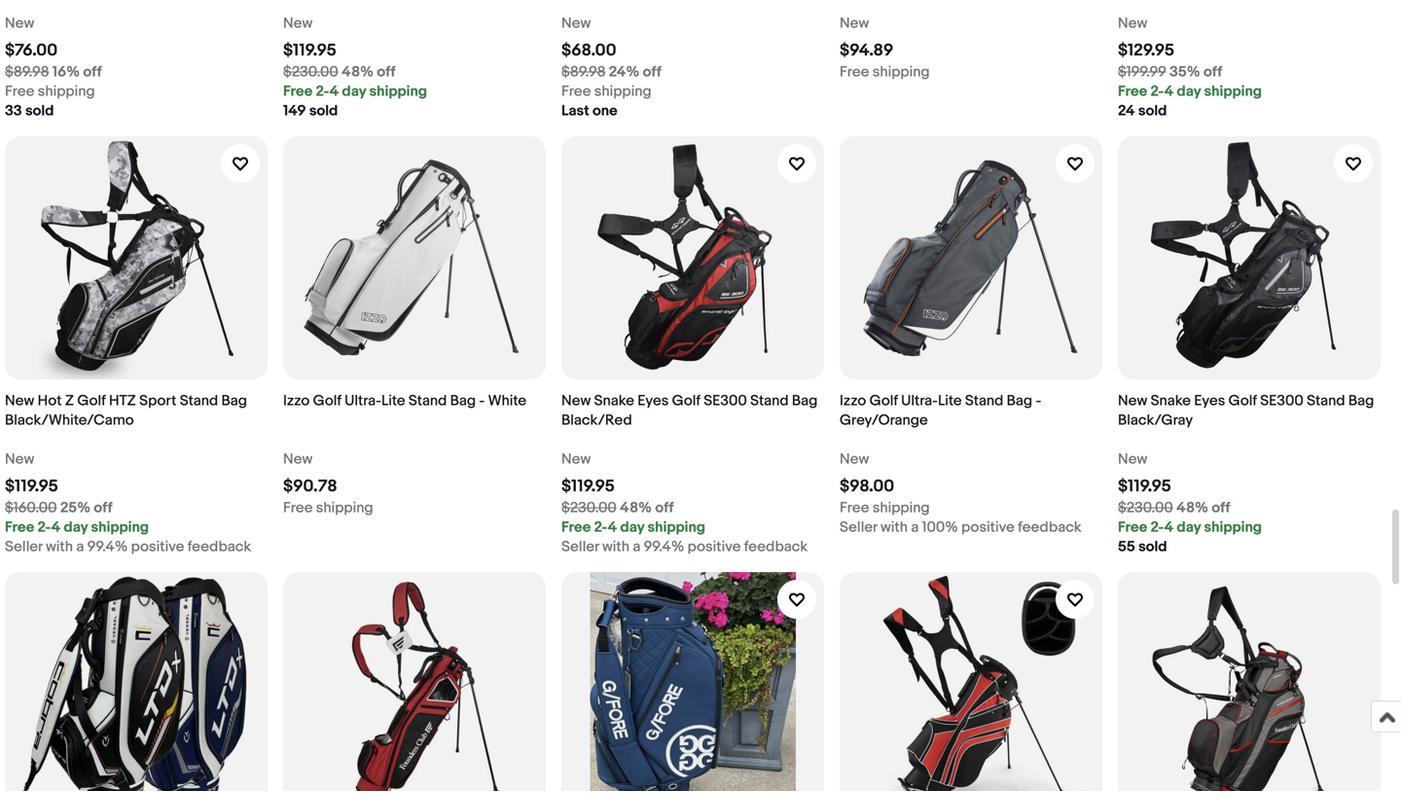 Task type: locate. For each thing, give the bounding box(es) containing it.
off inside the new $119.95 $230.00 48% off free 2-4 day shipping 55 sold
[[1212, 499, 1230, 517]]

1 golf from the left
[[77, 392, 106, 410]]

new $76.00 $89.98 16% off free shipping 33 sold
[[5, 15, 102, 120]]

eyes inside new snake eyes golf se300 stand bag black/gray
[[1194, 392, 1225, 410]]

2- inside new $119.95 $160.00 25% off free 2-4 day shipping seller with a 99.4% positive feedback
[[37, 519, 51, 536]]

new text field for $119.95
[[5, 450, 34, 469]]

z
[[65, 392, 74, 410]]

hot
[[38, 392, 62, 410]]

shipping inside the new $119.95 $230.00 48% off free 2-4 day shipping 55 sold
[[1204, 519, 1262, 536]]

previous price $230.00 48% off text field up 55 sold text box
[[1118, 498, 1230, 518]]

new up black/red
[[561, 392, 591, 410]]

se300 inside new snake eyes golf se300 stand bag black/gray
[[1260, 392, 1304, 410]]

new text field up previous price $230.00 48% off text box
[[283, 14, 313, 33]]

eyes
[[638, 392, 669, 410], [1194, 392, 1225, 410]]

new up $98.00 text field
[[840, 450, 869, 468]]

snake up black/red
[[594, 392, 634, 410]]

free 2-4 day shipping text field up 55
[[1118, 518, 1262, 537]]

grey/orange
[[840, 412, 928, 429]]

golf for new $119.95 $230.00 48% off free 2-4 day shipping seller with a 99.4% positive feedback
[[672, 392, 700, 410]]

positive
[[961, 519, 1015, 536], [131, 538, 184, 556], [688, 538, 741, 556]]

new snake eyes golf se300 stand bag black/red
[[561, 392, 818, 429]]

2- inside new $119.95 $230.00 48% off free 2-4 day shipping seller with a 99.4% positive feedback
[[594, 519, 608, 536]]

seller
[[840, 519, 877, 536], [5, 538, 42, 556], [561, 538, 599, 556]]

previous price $230.00 48% off text field down black/red
[[561, 498, 674, 518]]

1 ultra- from the left
[[345, 392, 381, 410]]

3 stand from the left
[[750, 392, 789, 410]]

day for new $119.95 $230.00 48% off free 2-4 day shipping 55 sold
[[1177, 519, 1201, 536]]

4 inside new $119.95 $160.00 25% off free 2-4 day shipping seller with a 99.4% positive feedback
[[51, 519, 61, 536]]

positive for new $119.95 $230.00 48% off free 2-4 day shipping seller with a 99.4% positive feedback
[[688, 538, 741, 556]]

free shipping text field up one
[[561, 82, 652, 101]]

free shipping text field for $98.00
[[840, 498, 930, 518]]

$76.00 text field
[[5, 40, 58, 61]]

99.4%
[[87, 538, 128, 556], [644, 538, 684, 556]]

1 horizontal spatial eyes
[[1194, 392, 1225, 410]]

bag inside 'new hot z golf htz sport stand bag black/white/camo'
[[221, 392, 247, 410]]

1 horizontal spatial lite
[[938, 392, 962, 410]]

0 vertical spatial $119.95 text field
[[283, 40, 336, 61]]

shipping inside new $76.00 $89.98 16% off free shipping 33 sold
[[38, 83, 95, 100]]

free shipping text field for $68.00
[[561, 82, 652, 101]]

1 horizontal spatial $119.95 text field
[[1118, 476, 1171, 497]]

2 bag from the left
[[450, 392, 476, 410]]

shipping
[[873, 63, 930, 81], [38, 83, 95, 100], [369, 83, 427, 100], [594, 83, 652, 100], [1204, 83, 1262, 100], [316, 499, 373, 517], [873, 499, 930, 517], [91, 519, 149, 536], [648, 519, 705, 536], [1204, 519, 1262, 536]]

2 seller with a 99.4% positive feedback text field from the left
[[561, 537, 808, 557]]

lite inside izzo golf ultra-lite stand bag - grey/orange
[[938, 392, 962, 410]]

ultra-
[[345, 392, 381, 410], [901, 392, 938, 410]]

0 horizontal spatial previous price $230.00 48% off text field
[[561, 498, 674, 518]]

new inside new snake eyes golf se300 stand bag black/gray
[[1118, 392, 1147, 410]]

2 se300 from the left
[[1260, 392, 1304, 410]]

shipping inside new $90.78 free shipping
[[316, 499, 373, 517]]

2 99.4% from the left
[[644, 538, 684, 556]]

new inside new $119.95 $160.00 25% off free 2-4 day shipping seller with a 99.4% positive feedback
[[5, 450, 34, 468]]

a
[[911, 519, 919, 536], [76, 538, 84, 556], [633, 538, 641, 556]]

feedback inside new $119.95 $160.00 25% off free 2-4 day shipping seller with a 99.4% positive feedback
[[188, 538, 251, 556]]

1 izzo from the left
[[283, 392, 310, 410]]

2 lite from the left
[[938, 392, 962, 410]]

new inside 'new hot z golf htz sport stand bag black/white/camo'
[[5, 392, 34, 410]]

new text field for $129.95
[[1118, 14, 1147, 33]]

shipping inside new $98.00 free shipping seller with a 100% positive feedback
[[873, 499, 930, 517]]

stand inside 'new hot z golf htz sport stand bag black/white/camo'
[[180, 392, 218, 410]]

$119.95 text field
[[283, 40, 336, 61], [5, 476, 58, 497]]

1 horizontal spatial $230.00
[[561, 499, 617, 517]]

new inside new $119.95 $230.00 48% off free 2-4 day shipping seller with a 99.4% positive feedback
[[561, 450, 591, 468]]

sold for new $119.95 $230.00 48% off free 2-4 day shipping 55 sold
[[1138, 538, 1167, 556]]

a inside new $119.95 $230.00 48% off free 2-4 day shipping seller with a 99.4% positive feedback
[[633, 538, 641, 556]]

feedback inside new $119.95 $230.00 48% off free 2-4 day shipping seller with a 99.4% positive feedback
[[744, 538, 808, 556]]

Free shipping text field
[[840, 62, 930, 82]]

day
[[342, 83, 366, 100], [1177, 83, 1201, 100], [64, 519, 88, 536], [620, 519, 644, 536], [1177, 519, 1201, 536]]

0 horizontal spatial feedback
[[188, 538, 251, 556]]

1 horizontal spatial $119.95 text field
[[283, 40, 336, 61]]

golf inside 'new hot z golf htz sport stand bag black/white/camo'
[[77, 392, 106, 410]]

with
[[881, 519, 908, 536], [46, 538, 73, 556], [602, 538, 629, 556]]

previous price $230.00 48% off text field for new $119.95 $230.00 48% off free 2-4 day shipping 55 sold
[[1118, 498, 1230, 518]]

48% inside the new $119.95 $230.00 48% off free 2-4 day shipping 55 sold
[[1176, 499, 1208, 517]]

new text field for previous price $89.98 16% off text box
[[5, 14, 34, 33]]

new up black/gray
[[1118, 392, 1147, 410]]

0 horizontal spatial $119.95 text field
[[5, 476, 58, 497]]

0 horizontal spatial ultra-
[[345, 392, 381, 410]]

izzo up $90.78
[[283, 392, 310, 410]]

new down black/gray
[[1118, 450, 1147, 468]]

sold right 149 at the top left of page
[[309, 102, 338, 120]]

1 horizontal spatial seller with a 99.4% positive feedback text field
[[561, 537, 808, 557]]

new inside new $94.89 free shipping
[[840, 15, 869, 32]]

5 stand from the left
[[1307, 392, 1345, 410]]

free inside new $76.00 $89.98 16% off free shipping 33 sold
[[5, 83, 34, 100]]

$119.95 up 55 sold text box
[[1118, 476, 1171, 497]]

with for new $119.95 $160.00 25% off free 2-4 day shipping seller with a 99.4% positive feedback
[[46, 538, 73, 556]]

with for new $119.95 $230.00 48% off free 2-4 day shipping seller with a 99.4% positive feedback
[[602, 538, 629, 556]]

ultra- for $98.00
[[901, 392, 938, 410]]

0 horizontal spatial izzo
[[283, 392, 310, 410]]

se300
[[704, 392, 747, 410], [1260, 392, 1304, 410]]

1 se300 from the left
[[704, 392, 747, 410]]

sold right 33
[[25, 102, 54, 120]]

0 horizontal spatial 99.4%
[[87, 538, 128, 556]]

previous price $89.98 24% off text field
[[561, 62, 661, 82]]

eyes for new $119.95 $230.00 48% off free 2-4 day shipping seller with a 99.4% positive feedback
[[638, 392, 669, 410]]

$89.98 inside new $76.00 $89.98 16% off free shipping 33 sold
[[5, 63, 49, 81]]

a for new $119.95 $230.00 48% off free 2-4 day shipping seller with a 99.4% positive feedback
[[633, 538, 641, 556]]

2 horizontal spatial feedback
[[1018, 519, 1082, 536]]

new down black/red
[[561, 450, 591, 468]]

1 snake from the left
[[594, 392, 634, 410]]

day inside new $119.95 $230.00 48% off free 2-4 day shipping seller with a 99.4% positive feedback
[[620, 519, 644, 536]]

0 horizontal spatial se300
[[704, 392, 747, 410]]

$119.95
[[283, 40, 336, 61], [5, 476, 58, 497], [561, 476, 615, 497], [1118, 476, 1171, 497]]

free for new $76.00 $89.98 16% off free shipping 33 sold
[[5, 83, 34, 100]]

3 bag from the left
[[792, 392, 818, 410]]

1 horizontal spatial with
[[602, 538, 629, 556]]

4 inside new $119.95 $230.00 48% off free 2-4 day shipping seller with a 99.4% positive feedback
[[608, 519, 617, 536]]

off for new $119.95 $230.00 48% off free 2-4 day shipping seller with a 99.4% positive feedback
[[655, 499, 674, 517]]

new left hot
[[5, 392, 34, 410]]

izzo
[[283, 392, 310, 410], [840, 392, 866, 410]]

free
[[840, 63, 869, 81], [5, 83, 34, 100], [283, 83, 312, 100], [561, 83, 591, 100], [1118, 83, 1147, 100], [283, 499, 313, 517], [840, 499, 869, 517], [5, 519, 34, 536], [561, 519, 591, 536], [1118, 519, 1147, 536]]

4 inside new $119.95 $230.00 48% off free 2-4 day shipping 149 sold
[[329, 83, 339, 100]]

new text field up $129.95
[[1118, 14, 1147, 33]]

Seller with a 99.4% positive feedback text field
[[5, 537, 251, 557], [561, 537, 808, 557]]

se300 inside new snake eyes golf se300 stand bag black/red
[[704, 392, 747, 410]]

izzo for $98.00
[[840, 392, 866, 410]]

1 horizontal spatial previous price $230.00 48% off text field
[[1118, 498, 1230, 518]]

$119.95 inside new $119.95 $230.00 48% off free 2-4 day shipping seller with a 99.4% positive feedback
[[561, 476, 615, 497]]

snake up black/gray
[[1151, 392, 1191, 410]]

feedback
[[1018, 519, 1082, 536], [188, 538, 251, 556], [744, 538, 808, 556]]

48%
[[342, 63, 374, 81], [620, 499, 652, 517], [1176, 499, 1208, 517]]

1 previous price $230.00 48% off text field from the left
[[561, 498, 674, 518]]

new up previous price $230.00 48% off text box
[[283, 15, 313, 32]]

golf
[[77, 392, 106, 410], [313, 392, 341, 410], [672, 392, 700, 410], [869, 392, 898, 410], [1229, 392, 1257, 410]]

New text field
[[561, 14, 591, 33], [1118, 14, 1147, 33], [5, 450, 34, 469], [283, 450, 313, 469], [840, 450, 869, 469]]

0 horizontal spatial -
[[479, 392, 485, 410]]

bag inside izzo golf ultra-lite stand bag - grey/orange
[[1007, 392, 1032, 410]]

- inside izzo golf ultra-lite stand bag - grey/orange
[[1036, 392, 1041, 410]]

$230.00 for new $119.95 $230.00 48% off free 2-4 day shipping 55 sold
[[1118, 499, 1173, 517]]

2 horizontal spatial $230.00
[[1118, 499, 1173, 517]]

2 snake from the left
[[1151, 392, 1191, 410]]

4 for new $119.95 $160.00 25% off free 2-4 day shipping seller with a 99.4% positive feedback
[[51, 519, 61, 536]]

99.4% inside new $119.95 $230.00 48% off free 2-4 day shipping seller with a 99.4% positive feedback
[[644, 538, 684, 556]]

-
[[479, 392, 485, 410], [1036, 392, 1041, 410]]

0 horizontal spatial $89.98
[[5, 63, 49, 81]]

shipping inside new $129.95 $199.99 35% off free 2-4 day shipping 24 sold
[[1204, 83, 1262, 100]]

1 - from the left
[[479, 392, 485, 410]]

4 stand from the left
[[965, 392, 1003, 410]]

4 golf from the left
[[869, 392, 898, 410]]

25%
[[60, 499, 91, 517]]

0 horizontal spatial 48%
[[342, 63, 374, 81]]

sold inside the new $119.95 $230.00 48% off free 2-4 day shipping 55 sold
[[1138, 538, 1167, 556]]

new text field up "$68.00"
[[561, 14, 591, 33]]

$230.00 inside the new $119.95 $230.00 48% off free 2-4 day shipping 55 sold
[[1118, 499, 1173, 517]]

1 horizontal spatial se300
[[1260, 392, 1304, 410]]

off inside new $76.00 $89.98 16% off free shipping 33 sold
[[83, 63, 102, 81]]

new text field for $98.00
[[840, 450, 869, 469]]

Seller with a 100% positive feedback text field
[[840, 518, 1082, 537]]

new inside new $90.78 free shipping
[[283, 450, 313, 468]]

new inside new $129.95 $199.99 35% off free 2-4 day shipping 24 sold
[[1118, 15, 1147, 32]]

2 horizontal spatial with
[[881, 519, 908, 536]]

$89.98 for $76.00
[[5, 63, 49, 81]]

$119.95 up $160.00
[[5, 476, 58, 497]]

1 99.4% from the left
[[87, 538, 128, 556]]

$230.00 inside new $119.95 $230.00 48% off free 2-4 day shipping seller with a 99.4% positive feedback
[[561, 499, 617, 517]]

$89.98
[[5, 63, 49, 81], [561, 63, 606, 81]]

4
[[329, 83, 339, 100], [1164, 83, 1174, 100], [51, 519, 61, 536], [608, 519, 617, 536], [1164, 519, 1174, 536]]

snake inside new snake eyes golf se300 stand bag black/red
[[594, 392, 634, 410]]

$119.95 text field for new $119.95 $230.00 48% off free 2-4 day shipping seller with a 99.4% positive feedback
[[561, 476, 615, 497]]

sold right 24 on the top right
[[1138, 102, 1167, 120]]

free for new $68.00 $89.98 24% off free shipping last one
[[561, 83, 591, 100]]

0 horizontal spatial lite
[[381, 392, 405, 410]]

0 horizontal spatial eyes
[[638, 392, 669, 410]]

0 horizontal spatial positive
[[131, 538, 184, 556]]

new inside the new $119.95 $230.00 48% off free 2-4 day shipping 55 sold
[[1118, 450, 1147, 468]]

1 horizontal spatial snake
[[1151, 392, 1191, 410]]

2 horizontal spatial 48%
[[1176, 499, 1208, 517]]

stand inside new snake eyes golf se300 stand bag black/gray
[[1307, 392, 1345, 410]]

48% inside new $119.95 $230.00 48% off free 2-4 day shipping seller with a 99.4% positive feedback
[[620, 499, 652, 517]]

0 horizontal spatial $119.95 text field
[[561, 476, 615, 497]]

$129.95
[[1118, 40, 1174, 61]]

new text field up $90.78
[[283, 450, 313, 469]]

1 $119.95 text field from the left
[[561, 476, 615, 497]]

$119.95 up previous price $230.00 48% off text box
[[283, 40, 336, 61]]

4 bag from the left
[[1007, 392, 1032, 410]]

seller inside new $119.95 $160.00 25% off free 2-4 day shipping seller with a 99.4% positive feedback
[[5, 538, 42, 556]]

new snake eyes golf se300 stand bag black/gray
[[1118, 392, 1374, 429]]

new up $129.95
[[1118, 15, 1147, 32]]

1 seller with a 99.4% positive feedback text field from the left
[[5, 537, 251, 557]]

0 horizontal spatial seller with a 99.4% positive feedback text field
[[5, 537, 251, 557]]

2 ultra- from the left
[[901, 392, 938, 410]]

1 bag from the left
[[221, 392, 247, 410]]

2 previous price $230.00 48% off text field from the left
[[1118, 498, 1230, 518]]

new up $160.00
[[5, 450, 34, 468]]

last
[[561, 102, 589, 120]]

Free 2-4 day shipping text field
[[1118, 82, 1262, 101], [5, 518, 149, 537], [1118, 518, 1262, 537]]

free 2-4 day shipping text field for new $119.95 $230.00 48% off free 2-4 day shipping 55 sold
[[1118, 518, 1262, 537]]

$68.00 text field
[[561, 40, 616, 61]]

with inside new $119.95 $230.00 48% off free 2-4 day shipping seller with a 99.4% positive feedback
[[602, 538, 629, 556]]

stand
[[180, 392, 218, 410], [409, 392, 447, 410], [750, 392, 789, 410], [965, 392, 1003, 410], [1307, 392, 1345, 410]]

black/gray
[[1118, 412, 1193, 429]]

1 vertical spatial $119.95 text field
[[5, 476, 58, 497]]

$230.00 up 149 sold text field
[[283, 63, 338, 81]]

sold inside new $119.95 $230.00 48% off free 2-4 day shipping 149 sold
[[309, 102, 338, 120]]

izzo up grey/orange
[[840, 392, 866, 410]]

with inside new $119.95 $160.00 25% off free 2-4 day shipping seller with a 99.4% positive feedback
[[46, 538, 73, 556]]

positive inside new $119.95 $230.00 48% off free 2-4 day shipping seller with a 99.4% positive feedback
[[688, 538, 741, 556]]

new for new hot z golf htz sport stand bag black/white/camo
[[5, 392, 34, 410]]

se300 for new $119.95 $230.00 48% off free 2-4 day shipping 55 sold
[[1260, 392, 1304, 410]]

3 golf from the left
[[672, 392, 700, 410]]

2 golf from the left
[[313, 392, 341, 410]]

2 izzo from the left
[[840, 392, 866, 410]]

$119.95 for new $119.95 $160.00 25% off free 2-4 day shipping seller with a 99.4% positive feedback
[[5, 476, 58, 497]]

2 $89.98 from the left
[[561, 63, 606, 81]]

positive inside new $119.95 $160.00 25% off free 2-4 day shipping seller with a 99.4% positive feedback
[[131, 538, 184, 556]]

$89.98 inside new $68.00 $89.98 24% off free shipping last one
[[561, 63, 606, 81]]

seller for new $119.95 $230.00 48% off free 2-4 day shipping seller with a 99.4% positive feedback
[[561, 538, 599, 556]]

0 horizontal spatial snake
[[594, 392, 634, 410]]

a inside new $98.00 free shipping seller with a 100% positive feedback
[[911, 519, 919, 536]]

$119.95 for new $119.95 $230.00 48% off free 2-4 day shipping 55 sold
[[1118, 476, 1171, 497]]

1 horizontal spatial positive
[[688, 538, 741, 556]]

off inside new $68.00 $89.98 24% off free shipping last one
[[643, 63, 661, 81]]

off for new $76.00 $89.98 16% off free shipping 33 sold
[[83, 63, 102, 81]]

sold for new $119.95 $230.00 48% off free 2-4 day shipping 149 sold
[[309, 102, 338, 120]]

new text field up $94.89 text field
[[840, 14, 869, 33]]

previous price $230.00 48% off text field
[[561, 498, 674, 518], [1118, 498, 1230, 518]]

off inside new $119.95 $160.00 25% off free 2-4 day shipping seller with a 99.4% positive feedback
[[94, 499, 112, 517]]

$230.00 for new $119.95 $230.00 48% off free 2-4 day shipping seller with a 99.4% positive feedback
[[561, 499, 617, 517]]

$94.89
[[840, 40, 893, 61]]

sold right 55
[[1138, 538, 1167, 556]]

Free shipping text field
[[5, 82, 95, 101], [561, 82, 652, 101], [283, 498, 373, 518], [840, 498, 930, 518]]

day inside new $119.95 $160.00 25% off free 2-4 day shipping seller with a 99.4% positive feedback
[[64, 519, 88, 536]]

new text field up $160.00
[[5, 450, 34, 469]]

33
[[5, 102, 22, 120]]

seller inside new $119.95 $230.00 48% off free 2-4 day shipping seller with a 99.4% positive feedback
[[561, 538, 599, 556]]

$230.00
[[283, 63, 338, 81], [561, 499, 617, 517], [1118, 499, 1173, 517]]

shipping inside new $119.95 $230.00 48% off free 2-4 day shipping seller with a 99.4% positive feedback
[[648, 519, 705, 536]]

Free 2-4 day shipping text field
[[283, 82, 427, 101], [561, 518, 705, 537]]

off for new $119.95 $160.00 25% off free 2-4 day shipping seller with a 99.4% positive feedback
[[94, 499, 112, 517]]

eyes inside new snake eyes golf se300 stand bag black/red
[[638, 392, 669, 410]]

5 bag from the left
[[1348, 392, 1374, 410]]

16%
[[52, 63, 80, 81]]

white
[[488, 392, 526, 410]]

99.4% inside new $119.95 $160.00 25% off free 2-4 day shipping seller with a 99.4% positive feedback
[[87, 538, 128, 556]]

1 lite from the left
[[381, 392, 405, 410]]

lite for $90.78
[[381, 392, 405, 410]]

new text field up $98.00 text field
[[840, 450, 869, 469]]

new
[[5, 15, 34, 32], [283, 15, 313, 32], [561, 15, 591, 32], [840, 15, 869, 32], [1118, 15, 1147, 32], [5, 392, 34, 410], [561, 392, 591, 410], [1118, 392, 1147, 410], [5, 450, 34, 468], [283, 450, 313, 468], [561, 450, 591, 468], [840, 450, 869, 468], [1118, 450, 1147, 468]]

off inside new $119.95 $230.00 48% off free 2-4 day shipping 149 sold
[[377, 63, 396, 81]]

feedback for new $119.95 $230.00 48% off free 2-4 day shipping seller with a 99.4% positive feedback
[[744, 538, 808, 556]]

shipping inside new $94.89 free shipping
[[873, 63, 930, 81]]

1 horizontal spatial 48%
[[620, 499, 652, 517]]

free shipping text field down $98.00 text field
[[840, 498, 930, 518]]

1 horizontal spatial $89.98
[[561, 63, 606, 81]]

$199.99
[[1118, 63, 1166, 81]]

2 - from the left
[[1036, 392, 1041, 410]]

2-
[[316, 83, 330, 100], [1151, 83, 1164, 100], [37, 519, 51, 536], [594, 519, 608, 536], [1151, 519, 1164, 536]]

golf inside new snake eyes golf se300 stand bag black/red
[[672, 392, 700, 410]]

2 horizontal spatial seller
[[840, 519, 877, 536]]

1 horizontal spatial seller
[[561, 538, 599, 556]]

- for $90.78
[[479, 392, 485, 410]]

new up "$68.00"
[[561, 15, 591, 32]]

2- for new $119.95 $160.00 25% off free 2-4 day shipping seller with a 99.4% positive feedback
[[37, 519, 51, 536]]

bag
[[221, 392, 247, 410], [450, 392, 476, 410], [792, 392, 818, 410], [1007, 392, 1032, 410], [1348, 392, 1374, 410]]

1 horizontal spatial feedback
[[744, 538, 808, 556]]

new text field up $76.00 text field
[[5, 14, 34, 33]]

free inside new $119.95 $230.00 48% off free 2-4 day shipping seller with a 99.4% positive feedback
[[561, 519, 591, 536]]

ultra- up new $90.78 free shipping
[[345, 392, 381, 410]]

day for new $119.95 $230.00 48% off free 2-4 day shipping seller with a 99.4% positive feedback
[[620, 519, 644, 536]]

free for new $119.95 $230.00 48% off free 2-4 day shipping 149 sold
[[283, 83, 312, 100]]

1 horizontal spatial 99.4%
[[644, 538, 684, 556]]

free inside new $68.00 $89.98 24% off free shipping last one
[[561, 83, 591, 100]]

$230.00 down black/red
[[561, 499, 617, 517]]

sold inside new $129.95 $199.99 35% off free 2-4 day shipping 24 sold
[[1138, 102, 1167, 120]]

new inside new $68.00 $89.98 24% off free shipping last one
[[561, 15, 591, 32]]

free for new $119.95 $230.00 48% off free 2-4 day shipping 55 sold
[[1118, 519, 1147, 536]]

1 horizontal spatial izzo
[[840, 392, 866, 410]]

new text field down black/gray
[[1118, 450, 1147, 469]]

new for new $90.78 free shipping
[[283, 450, 313, 468]]

new up $94.89 text field
[[840, 15, 869, 32]]

1 horizontal spatial ultra-
[[901, 392, 938, 410]]

$119.95 down black/red
[[561, 476, 615, 497]]

2 horizontal spatial positive
[[961, 519, 1015, 536]]

2 horizontal spatial a
[[911, 519, 919, 536]]

$119.95 text field up 55 sold text box
[[1118, 476, 1171, 497]]

$98.00 text field
[[840, 476, 894, 497]]

golf inside izzo golf ultra-lite stand bag - grey/orange
[[869, 392, 898, 410]]

$119.95 text field for new $119.95 $230.00 48% off free 2-4 day shipping 55 sold
[[1118, 476, 1171, 497]]

4 for new $119.95 $230.00 48% off free 2-4 day shipping 55 sold
[[1164, 519, 1174, 536]]

1 eyes from the left
[[638, 392, 669, 410]]

$129.95 text field
[[1118, 40, 1174, 61]]

0 horizontal spatial seller
[[5, 538, 42, 556]]

lite
[[381, 392, 405, 410], [938, 392, 962, 410]]

4 inside the new $119.95 $230.00 48% off free 2-4 day shipping 55 sold
[[1164, 519, 1174, 536]]

1 stand from the left
[[180, 392, 218, 410]]

positive inside new $98.00 free shipping seller with a 100% positive feedback
[[961, 519, 1015, 536]]

sold
[[25, 102, 54, 120], [309, 102, 338, 120], [1138, 102, 1167, 120], [1138, 538, 1167, 556]]

5 golf from the left
[[1229, 392, 1257, 410]]

2 eyes from the left
[[1194, 392, 1225, 410]]

snake
[[594, 392, 634, 410], [1151, 392, 1191, 410]]

$119.95 text field
[[561, 476, 615, 497], [1118, 476, 1171, 497]]

1 vertical spatial free 2-4 day shipping text field
[[561, 518, 705, 537]]

1 horizontal spatial -
[[1036, 392, 1041, 410]]

new up $90.78
[[283, 450, 313, 468]]

free inside new $119.95 $230.00 48% off free 2-4 day shipping 149 sold
[[283, 83, 312, 100]]

new up $76.00 text field
[[5, 15, 34, 32]]

$119.95 text field up previous price $230.00 48% off text box
[[283, 40, 336, 61]]

free inside new $129.95 $199.99 35% off free 2-4 day shipping 24 sold
[[1118, 83, 1147, 100]]

previous price $160.00 25% off text field
[[5, 498, 112, 518]]

1 $89.98 from the left
[[5, 63, 49, 81]]

Last one text field
[[561, 101, 617, 121]]

off for new $119.95 $230.00 48% off free 2-4 day shipping 149 sold
[[377, 63, 396, 81]]

2 $119.95 text field from the left
[[1118, 476, 1171, 497]]

New text field
[[5, 14, 34, 33], [283, 14, 313, 33], [840, 14, 869, 33], [561, 450, 591, 469], [1118, 450, 1147, 469]]

day inside the new $119.95 $230.00 48% off free 2-4 day shipping 55 sold
[[1177, 519, 1201, 536]]

4 inside new $129.95 $199.99 35% off free 2-4 day shipping 24 sold
[[1164, 83, 1174, 100]]

free inside the new $119.95 $230.00 48% off free 2-4 day shipping 55 sold
[[1118, 519, 1147, 536]]

$160.00
[[5, 499, 57, 517]]

free 2-4 day shipping text field down the 25%
[[5, 518, 149, 537]]

new inside new $76.00 $89.98 16% off free shipping 33 sold
[[5, 15, 34, 32]]

0 vertical spatial free 2-4 day shipping text field
[[283, 82, 427, 101]]

feedback inside new $98.00 free shipping seller with a 100% positive feedback
[[1018, 519, 1082, 536]]

off inside new $129.95 $199.99 35% off free 2-4 day shipping 24 sold
[[1204, 63, 1222, 81]]

0 horizontal spatial with
[[46, 538, 73, 556]]

$89.98 down "$76.00"
[[5, 63, 49, 81]]

48% for new $119.95 $230.00 48% off free 2-4 day shipping 55 sold
[[1176, 499, 1208, 517]]

$89.98 down "$68.00"
[[561, 63, 606, 81]]

$119.95 text field down black/red
[[561, 476, 615, 497]]

55 sold text field
[[1118, 537, 1167, 557]]

a inside new $119.95 $160.00 25% off free 2-4 day shipping seller with a 99.4% positive feedback
[[76, 538, 84, 556]]

$119.95 inside the new $119.95 $230.00 48% off free 2-4 day shipping 55 sold
[[1118, 476, 1171, 497]]

$94.89 text field
[[840, 40, 893, 61]]

1 horizontal spatial a
[[633, 538, 641, 556]]

ultra- up grey/orange
[[901, 392, 938, 410]]

$119.95 text field up $160.00
[[5, 476, 58, 497]]

izzo inside izzo golf ultra-lite stand bag - grey/orange
[[840, 392, 866, 410]]

day for new $119.95 $160.00 25% off free 2-4 day shipping seller with a 99.4% positive feedback
[[64, 519, 88, 536]]

0 horizontal spatial $230.00
[[283, 63, 338, 81]]

0 horizontal spatial a
[[76, 538, 84, 556]]

golf inside new snake eyes golf se300 stand bag black/gray
[[1229, 392, 1257, 410]]

35%
[[1169, 63, 1200, 81]]

free shipping text field down the 16%
[[5, 82, 95, 101]]

shipping inside new $68.00 $89.98 24% off free shipping last one
[[594, 83, 652, 100]]

off
[[83, 63, 102, 81], [377, 63, 396, 81], [643, 63, 661, 81], [1204, 63, 1222, 81], [94, 499, 112, 517], [655, 499, 674, 517], [1212, 499, 1230, 517]]

$230.00 up 55 sold text box
[[1118, 499, 1173, 517]]

2- inside the new $119.95 $230.00 48% off free 2-4 day shipping 55 sold
[[1151, 519, 1164, 536]]

new inside new $119.95 $230.00 48% off free 2-4 day shipping 149 sold
[[283, 15, 313, 32]]



Task type: vqa. For each thing, say whether or not it's contained in the screenshot.


Task type: describe. For each thing, give the bounding box(es) containing it.
- for $98.00
[[1036, 392, 1041, 410]]

99.4% for new $119.95 $230.00 48% off free 2-4 day shipping seller with a 99.4% positive feedback
[[644, 538, 684, 556]]

snake for new $119.95 $230.00 48% off free 2-4 day shipping seller with a 99.4% positive feedback
[[594, 392, 634, 410]]

99.4% for new $119.95 $160.00 25% off free 2-4 day shipping seller with a 99.4% positive feedback
[[87, 538, 128, 556]]

149 sold text field
[[283, 101, 338, 121]]

$90.78 text field
[[283, 476, 337, 497]]

with inside new $98.00 free shipping seller with a 100% positive feedback
[[881, 519, 908, 536]]

free for new $119.95 $160.00 25% off free 2-4 day shipping seller with a 99.4% positive feedback
[[5, 519, 34, 536]]

new for new snake eyes golf se300 stand bag black/red
[[561, 392, 591, 410]]

bag inside new snake eyes golf se300 stand bag black/red
[[792, 392, 818, 410]]

eyes for new $119.95 $230.00 48% off free 2-4 day shipping 55 sold
[[1194, 392, 1225, 410]]

24 sold text field
[[1118, 101, 1167, 121]]

new text field for previous price $230.00 48% off text box
[[283, 14, 313, 33]]

bag inside new snake eyes golf se300 stand bag black/gray
[[1348, 392, 1374, 410]]

golf for new $119.95 $160.00 25% off free 2-4 day shipping seller with a 99.4% positive feedback
[[77, 392, 106, 410]]

55
[[1118, 538, 1135, 556]]

48% for new $119.95 $230.00 48% off free 2-4 day shipping seller with a 99.4% positive feedback
[[620, 499, 652, 517]]

new $119.95 $230.00 48% off free 2-4 day shipping seller with a 99.4% positive feedback
[[561, 450, 808, 556]]

$68.00
[[561, 40, 616, 61]]

new for new $119.95 $230.00 48% off free 2-4 day shipping seller with a 99.4% positive feedback
[[561, 450, 591, 468]]

new for new $68.00 $89.98 24% off free shipping last one
[[561, 15, 591, 32]]

feedback for new $119.95 $160.00 25% off free 2-4 day shipping seller with a 99.4% positive feedback
[[188, 538, 251, 556]]

24
[[1118, 102, 1135, 120]]

new for new $94.89 free shipping
[[840, 15, 869, 32]]

new for new $119.95 $160.00 25% off free 2-4 day shipping seller with a 99.4% positive feedback
[[5, 450, 34, 468]]

izzo for $90.78
[[283, 392, 310, 410]]

new for new $76.00 $89.98 16% off free shipping 33 sold
[[5, 15, 34, 32]]

149
[[283, 102, 306, 120]]

positive for new $119.95 $160.00 25% off free 2-4 day shipping seller with a 99.4% positive feedback
[[131, 538, 184, 556]]

new text field for $90.78
[[283, 450, 313, 469]]

sold inside new $76.00 $89.98 16% off free shipping 33 sold
[[25, 102, 54, 120]]

free shipping text field down $90.78
[[283, 498, 373, 518]]

previous price $89.98 16% off text field
[[5, 62, 102, 82]]

day inside new $119.95 $230.00 48% off free 2-4 day shipping 149 sold
[[342, 83, 366, 100]]

seller inside new $98.00 free shipping seller with a 100% positive feedback
[[840, 519, 877, 536]]

$119.95 inside new $119.95 $230.00 48% off free 2-4 day shipping 149 sold
[[283, 40, 336, 61]]

new text field for $68.00
[[561, 14, 591, 33]]

new text field down black/red
[[561, 450, 591, 469]]

off for new $129.95 $199.99 35% off free 2-4 day shipping 24 sold
[[1204, 63, 1222, 81]]

free inside new $94.89 free shipping
[[840, 63, 869, 81]]

black/red
[[561, 412, 632, 429]]

$90.78
[[283, 476, 337, 497]]

free inside new $90.78 free shipping
[[283, 499, 313, 517]]

free for new $129.95 $199.99 35% off free 2-4 day shipping 24 sold
[[1118, 83, 1147, 100]]

izzo golf ultra-lite stand bag - grey/orange
[[840, 392, 1041, 429]]

new $129.95 $199.99 35% off free 2-4 day shipping 24 sold
[[1118, 15, 1262, 120]]

2 stand from the left
[[409, 392, 447, 410]]

new $119.95 $230.00 48% off free 2-4 day shipping 55 sold
[[1118, 450, 1262, 556]]

new $119.95 $160.00 25% off free 2-4 day shipping seller with a 99.4% positive feedback
[[5, 450, 251, 556]]

$119.95 for new $119.95 $230.00 48% off free 2-4 day shipping seller with a 99.4% positive feedback
[[561, 476, 615, 497]]

new for new $98.00 free shipping seller with a 100% positive feedback
[[840, 450, 869, 468]]

lite for $98.00
[[938, 392, 962, 410]]

previous price $230.00 48% off text field
[[283, 62, 396, 82]]

previous price $230.00 48% off text field for new $119.95 $230.00 48% off free 2-4 day shipping seller with a 99.4% positive feedback
[[561, 498, 674, 518]]

24%
[[609, 63, 640, 81]]

day inside new $129.95 $199.99 35% off free 2-4 day shipping 24 sold
[[1177, 83, 1201, 100]]

golf for new $119.95 $230.00 48% off free 2-4 day shipping 55 sold
[[1229, 392, 1257, 410]]

seller with a 99.4% positive feedback text field for new $119.95 $160.00 25% off free 2-4 day shipping seller with a 99.4% positive feedback
[[5, 537, 251, 557]]

new text field for free shipping text field
[[840, 14, 869, 33]]

48% inside new $119.95 $230.00 48% off free 2-4 day shipping 149 sold
[[342, 63, 374, 81]]

shipping inside new $119.95 $230.00 48% off free 2-4 day shipping 149 sold
[[369, 83, 427, 100]]

new $90.78 free shipping
[[283, 450, 373, 517]]

shipping inside new $119.95 $160.00 25% off free 2-4 day shipping seller with a 99.4% positive feedback
[[91, 519, 149, 536]]

4 for new $119.95 $230.00 48% off free 2-4 day shipping seller with a 99.4% positive feedback
[[608, 519, 617, 536]]

new for new $119.95 $230.00 48% off free 2-4 day shipping 55 sold
[[1118, 450, 1147, 468]]

$76.00
[[5, 40, 58, 61]]

new for new $129.95 $199.99 35% off free 2-4 day shipping 24 sold
[[1118, 15, 1147, 32]]

2- inside new $129.95 $199.99 35% off free 2-4 day shipping 24 sold
[[1151, 83, 1164, 100]]

new $68.00 $89.98 24% off free shipping last one
[[561, 15, 661, 120]]

sold for new $129.95 $199.99 35% off free 2-4 day shipping 24 sold
[[1138, 102, 1167, 120]]

$89.98 for $68.00
[[561, 63, 606, 81]]

off for new $68.00 $89.98 24% off free shipping last one
[[643, 63, 661, 81]]

free 2-4 day shipping text field for new $119.95 $160.00 25% off free 2-4 day shipping seller with a 99.4% positive feedback
[[5, 518, 149, 537]]

new $98.00 free shipping seller with a 100% positive feedback
[[840, 450, 1082, 536]]

2- inside new $119.95 $230.00 48% off free 2-4 day shipping 149 sold
[[316, 83, 330, 100]]

free 2-4 day shipping text field down 35% at the top right of page
[[1118, 82, 1262, 101]]

stand inside new snake eyes golf se300 stand bag black/red
[[750, 392, 789, 410]]

$230.00 inside new $119.95 $230.00 48% off free 2-4 day shipping 149 sold
[[283, 63, 338, 81]]

seller for new $119.95 $160.00 25% off free 2-4 day shipping seller with a 99.4% positive feedback
[[5, 538, 42, 556]]

snake for new $119.95 $230.00 48% off free 2-4 day shipping 55 sold
[[1151, 392, 1191, 410]]

seller with a 99.4% positive feedback text field for new $119.95 $230.00 48% off free 2-4 day shipping seller with a 99.4% positive feedback
[[561, 537, 808, 557]]

33 sold text field
[[5, 101, 54, 121]]

$119.95 text field for $119.95 new text field
[[5, 476, 58, 497]]

2- for new $119.95 $230.00 48% off free 2-4 day shipping 55 sold
[[1151, 519, 1164, 536]]

new for new snake eyes golf se300 stand bag black/gray
[[1118, 392, 1147, 410]]

black/white/camo
[[5, 412, 134, 429]]

new $94.89 free shipping
[[840, 15, 930, 81]]

htz
[[109, 392, 136, 410]]

sport
[[139, 392, 176, 410]]

off for new $119.95 $230.00 48% off free 2-4 day shipping 55 sold
[[1212, 499, 1230, 517]]

$98.00
[[840, 476, 894, 497]]

izzo golf ultra-lite stand bag - white
[[283, 392, 526, 410]]

a for new $119.95 $160.00 25% off free 2-4 day shipping seller with a 99.4% positive feedback
[[76, 538, 84, 556]]

$119.95 text field for previous price $230.00 48% off text box's new text box
[[283, 40, 336, 61]]

new hot z golf htz sport stand bag black/white/camo
[[5, 392, 247, 429]]

ultra- for $90.78
[[345, 392, 381, 410]]

1 horizontal spatial free 2-4 day shipping text field
[[561, 518, 705, 537]]

free for new $119.95 $230.00 48% off free 2-4 day shipping seller with a 99.4% positive feedback
[[561, 519, 591, 536]]

stand inside izzo golf ultra-lite stand bag - grey/orange
[[965, 392, 1003, 410]]

one
[[593, 102, 617, 120]]

100%
[[922, 519, 958, 536]]

new $119.95 $230.00 48% off free 2-4 day shipping 149 sold
[[283, 15, 427, 120]]

2- for new $119.95 $230.00 48% off free 2-4 day shipping seller with a 99.4% positive feedback
[[594, 519, 608, 536]]

new for new $119.95 $230.00 48% off free 2-4 day shipping 149 sold
[[283, 15, 313, 32]]

previous price $199.99 35% off text field
[[1118, 62, 1222, 82]]

free shipping text field for $76.00
[[5, 82, 95, 101]]

free inside new $98.00 free shipping seller with a 100% positive feedback
[[840, 499, 869, 517]]

0 horizontal spatial free 2-4 day shipping text field
[[283, 82, 427, 101]]

se300 for new $119.95 $230.00 48% off free 2-4 day shipping seller with a 99.4% positive feedback
[[704, 392, 747, 410]]



